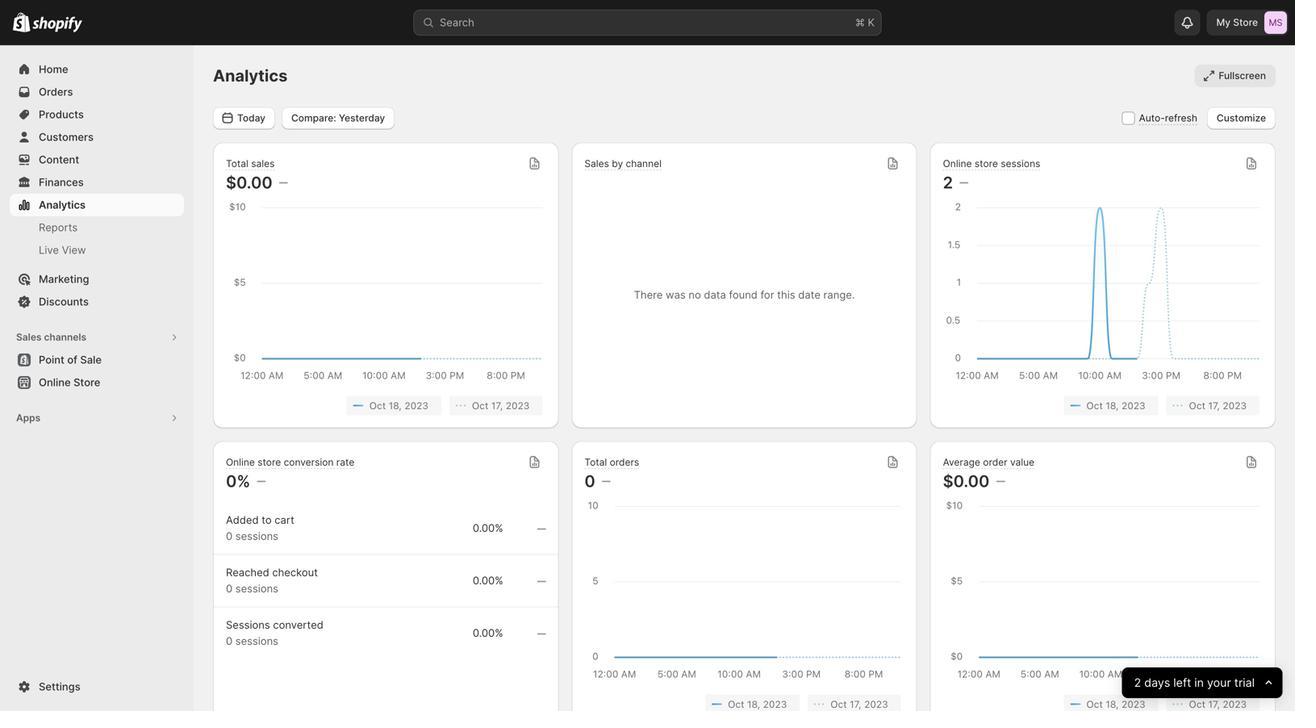 Task type: describe. For each thing, give the bounding box(es) containing it.
oct 17, 2023 for total sales
[[472, 400, 530, 411]]

0.00% for sessions converted
[[473, 627, 504, 640]]

store for 0%
[[258, 457, 281, 468]]

2 days left in your trial
[[1135, 676, 1255, 690]]

sales
[[251, 158, 275, 170]]

to
[[262, 514, 272, 526]]

view
[[62, 244, 86, 256]]

discounts
[[39, 296, 89, 308]]

customize
[[1218, 112, 1267, 124]]

settings link
[[10, 676, 184, 698]]

oct 17, 2023 for online store sessions
[[1190, 400, 1248, 411]]

customers
[[39, 131, 94, 143]]

store for 2
[[975, 158, 999, 170]]

found
[[730, 289, 758, 301]]

in
[[1195, 676, 1205, 690]]

refresh
[[1166, 112, 1198, 124]]

value
[[1011, 457, 1035, 468]]

my store
[[1217, 17, 1259, 28]]

sales by channel
[[585, 158, 662, 170]]

reached
[[226, 566, 269, 579]]

oct 17, 2023 for total orders
[[831, 699, 889, 710]]

sessions inside the reached checkout 0 sessions
[[236, 583, 279, 595]]

sales channels
[[16, 331, 87, 343]]

by
[[612, 158, 623, 170]]

oct 17, 2023 button for total orders
[[808, 695, 902, 711]]

settings
[[39, 681, 80, 693]]

online store button
[[0, 371, 194, 394]]

oct 18, 2023 button for average order value
[[1065, 695, 1159, 711]]

no change image for online store conversion rate
[[257, 475, 266, 488]]

converted
[[273, 619, 324, 631]]

list for total orders
[[588, 695, 902, 711]]

2 days left in your trial button
[[1123, 668, 1283, 698]]

sessions converted 0 sessions
[[226, 619, 324, 648]]

average order value button
[[944, 456, 1035, 470]]

online store link
[[10, 371, 184, 394]]

point of sale
[[39, 354, 102, 366]]

your
[[1208, 676, 1232, 690]]

18, for total orders
[[748, 699, 761, 710]]

orders
[[610, 457, 640, 468]]

orders link
[[10, 81, 184, 103]]

0 inside the reached checkout 0 sessions
[[226, 583, 233, 595]]

0 inside added to cart 0 sessions
[[226, 530, 233, 543]]

checkout
[[272, 566, 318, 579]]

⌘ k
[[856, 16, 875, 29]]

products link
[[10, 103, 184, 126]]

customize button
[[1208, 107, 1277, 129]]

home link
[[10, 58, 184, 81]]

today button
[[213, 107, 275, 129]]

customers link
[[10, 126, 184, 149]]

2 for 2
[[944, 173, 954, 193]]

compare: yesterday
[[291, 112, 385, 124]]

17, for total sales
[[492, 400, 503, 411]]

oct 18, 2023 for average order value
[[1087, 699, 1146, 710]]

point of sale button
[[0, 349, 194, 371]]

date
[[799, 289, 821, 301]]

cart
[[275, 514, 295, 526]]

live view
[[39, 244, 86, 256]]

channels
[[44, 331, 87, 343]]

0 down total orders dropdown button
[[585, 472, 596, 491]]

sessions inside sessions converted 0 sessions
[[236, 635, 279, 648]]

for
[[761, 289, 775, 301]]

17, for average order value
[[1209, 699, 1221, 710]]

added to cart 0 sessions
[[226, 514, 295, 543]]

1 vertical spatial no change image
[[537, 523, 546, 536]]

oct 18, 2023 for online store sessions
[[1087, 400, 1146, 411]]

auto-refresh
[[1140, 112, 1198, 124]]

my
[[1217, 17, 1231, 28]]

oct 18, 2023 button for online store sessions
[[1065, 396, 1159, 415]]

reports link
[[10, 216, 184, 239]]

online store sessions
[[944, 158, 1041, 170]]

store for online store
[[74, 376, 100, 389]]

average
[[944, 457, 981, 468]]

online store conversion rate button
[[226, 456, 355, 470]]

oct 17, 2023 for average order value
[[1190, 699, 1248, 710]]

1 horizontal spatial no change image
[[602, 475, 611, 488]]

sales for sales by channel
[[585, 158, 610, 170]]

live
[[39, 244, 59, 256]]

list for online store sessions
[[947, 396, 1260, 415]]

online store
[[39, 376, 100, 389]]

⌘
[[856, 16, 866, 29]]

marketing link
[[10, 268, 184, 291]]

added
[[226, 514, 259, 526]]

18, for average order value
[[1106, 699, 1120, 710]]

point of sale link
[[10, 349, 184, 371]]

online inside button
[[39, 376, 71, 389]]

analytics link
[[10, 194, 184, 216]]

channel
[[626, 158, 662, 170]]

sessions inside added to cart 0 sessions
[[236, 530, 279, 543]]

auto-
[[1140, 112, 1166, 124]]

2 for 2 days left in your trial
[[1135, 676, 1142, 690]]

sale
[[80, 354, 102, 366]]

finances link
[[10, 171, 184, 194]]

total sales button
[[226, 157, 275, 171]]

marketing
[[39, 273, 89, 285]]

reports
[[39, 221, 78, 234]]

total orders
[[585, 457, 640, 468]]

total sales
[[226, 158, 275, 170]]

of
[[67, 354, 77, 366]]

products
[[39, 108, 84, 121]]

there was no data found for this date range.
[[634, 289, 855, 301]]

compare:
[[291, 112, 336, 124]]



Task type: locate. For each thing, give the bounding box(es) containing it.
was
[[666, 289, 686, 301]]

rate
[[337, 457, 355, 468]]

total
[[226, 158, 249, 170], [585, 457, 607, 468]]

oct 18, 2023 for total orders
[[728, 699, 787, 710]]

shopify image
[[13, 13, 30, 32], [32, 17, 83, 33]]

online for 0%
[[226, 457, 255, 468]]

1 horizontal spatial store
[[1234, 17, 1259, 28]]

1 vertical spatial online
[[39, 376, 71, 389]]

sales for sales channels
[[16, 331, 42, 343]]

oct
[[370, 400, 386, 411], [472, 400, 489, 411], [1087, 400, 1104, 411], [1190, 400, 1206, 411], [728, 699, 745, 710], [831, 699, 848, 710], [1087, 699, 1104, 710], [1190, 699, 1206, 710]]

reached checkout 0 sessions
[[226, 566, 318, 595]]

1 vertical spatial store
[[74, 376, 100, 389]]

1 horizontal spatial online
[[226, 457, 255, 468]]

0 horizontal spatial $0.00
[[226, 173, 273, 193]]

0 vertical spatial total
[[226, 158, 249, 170]]

online store conversion rate
[[226, 457, 355, 468]]

store down sale
[[74, 376, 100, 389]]

apps
[[16, 412, 41, 424]]

yesterday
[[339, 112, 385, 124]]

0.00%
[[473, 522, 504, 535], [473, 575, 504, 587], [473, 627, 504, 640]]

2 0.00% from the top
[[473, 575, 504, 587]]

analytics up today
[[213, 66, 288, 86]]

17,
[[492, 400, 503, 411], [1209, 400, 1221, 411], [850, 699, 862, 710], [1209, 699, 1221, 710]]

sales inside dropdown button
[[585, 158, 610, 170]]

average order value
[[944, 457, 1035, 468]]

total orders button
[[585, 456, 640, 470]]

list for average order value
[[947, 695, 1260, 711]]

apps button
[[10, 407, 184, 430]]

0 vertical spatial store
[[975, 158, 999, 170]]

0 horizontal spatial shopify image
[[13, 13, 30, 32]]

conversion
[[284, 457, 334, 468]]

orders
[[39, 86, 73, 98]]

2 left days
[[1135, 676, 1142, 690]]

0.00% for added to cart
[[473, 522, 504, 535]]

0
[[585, 472, 596, 491], [226, 530, 233, 543], [226, 583, 233, 595], [226, 635, 233, 648]]

data
[[704, 289, 727, 301]]

oct 17, 2023 button for total sales
[[450, 396, 543, 415]]

sales
[[585, 158, 610, 170], [16, 331, 42, 343]]

2 horizontal spatial online
[[944, 158, 973, 170]]

1 horizontal spatial shopify image
[[32, 17, 83, 33]]

trial
[[1235, 676, 1255, 690]]

store for my store
[[1234, 17, 1259, 28]]

1 vertical spatial $0.00
[[944, 472, 990, 491]]

today
[[237, 112, 266, 124]]

store right my
[[1234, 17, 1259, 28]]

store
[[975, 158, 999, 170], [258, 457, 281, 468]]

18, for total sales
[[389, 400, 402, 411]]

content link
[[10, 149, 184, 171]]

point
[[39, 354, 65, 366]]

home
[[39, 63, 68, 75]]

1 vertical spatial sales
[[16, 331, 42, 343]]

17, for online store sessions
[[1209, 400, 1221, 411]]

0.00% for reached checkout
[[473, 575, 504, 587]]

list for total sales
[[229, 396, 543, 415]]

0 horizontal spatial no change image
[[537, 523, 546, 536]]

oct 18, 2023 button
[[347, 396, 442, 415], [1065, 396, 1159, 415], [706, 695, 800, 711], [1065, 695, 1159, 711]]

1 horizontal spatial total
[[585, 457, 607, 468]]

0 down added
[[226, 530, 233, 543]]

18,
[[389, 400, 402, 411], [1106, 400, 1120, 411], [748, 699, 761, 710], [1106, 699, 1120, 710]]

1 vertical spatial analytics
[[39, 199, 86, 211]]

no
[[689, 289, 701, 301]]

$0.00 down total sales dropdown button
[[226, 173, 273, 193]]

online for 2
[[944, 158, 973, 170]]

no change image for total sales
[[279, 176, 288, 189]]

total inside dropdown button
[[226, 158, 249, 170]]

discounts link
[[10, 291, 184, 313]]

0 vertical spatial store
[[1234, 17, 1259, 28]]

0 horizontal spatial 2
[[944, 173, 954, 193]]

1 horizontal spatial $0.00
[[944, 472, 990, 491]]

1 horizontal spatial store
[[975, 158, 999, 170]]

0 horizontal spatial total
[[226, 158, 249, 170]]

analytics down the finances
[[39, 199, 86, 211]]

1 horizontal spatial analytics
[[213, 66, 288, 86]]

0 horizontal spatial store
[[74, 376, 100, 389]]

list
[[229, 396, 543, 415], [947, 396, 1260, 415], [588, 695, 902, 711], [947, 695, 1260, 711]]

0 down reached
[[226, 583, 233, 595]]

oct 18, 2023 button for total sales
[[347, 396, 442, 415]]

online store sessions button
[[944, 157, 1041, 171]]

0 vertical spatial 0.00%
[[473, 522, 504, 535]]

1 vertical spatial store
[[258, 457, 281, 468]]

17, for total orders
[[850, 699, 862, 710]]

this
[[778, 289, 796, 301]]

1 horizontal spatial sales
[[585, 158, 610, 170]]

0 vertical spatial no change image
[[602, 475, 611, 488]]

finances
[[39, 176, 84, 189]]

total left "sales"
[[226, 158, 249, 170]]

store
[[1234, 17, 1259, 28], [74, 376, 100, 389]]

1 vertical spatial total
[[585, 457, 607, 468]]

no change image
[[279, 176, 288, 189], [960, 176, 969, 189], [257, 475, 266, 488], [997, 475, 1006, 488], [537, 575, 546, 588], [537, 628, 546, 641]]

2 inside "2 days left in your trial" dropdown button
[[1135, 676, 1142, 690]]

oct 17, 2023 button
[[450, 396, 543, 415], [1167, 396, 1260, 415], [808, 695, 902, 711], [1167, 695, 1260, 711]]

oct 17, 2023 button for average order value
[[1167, 695, 1260, 711]]

$0.00
[[226, 173, 273, 193], [944, 472, 990, 491]]

compare: yesterday button
[[282, 107, 395, 129]]

total for $0.00
[[226, 158, 249, 170]]

0 vertical spatial $0.00
[[226, 173, 273, 193]]

sessions
[[226, 619, 270, 631]]

days
[[1145, 676, 1171, 690]]

range.
[[824, 289, 855, 301]]

sales up point
[[16, 331, 42, 343]]

analytics
[[213, 66, 288, 86], [39, 199, 86, 211]]

no change image for average order value
[[997, 475, 1006, 488]]

2
[[944, 173, 954, 193], [1135, 676, 1142, 690]]

sales by channel button
[[585, 157, 662, 171]]

sessions inside dropdown button
[[1001, 158, 1041, 170]]

0 down sessions at bottom left
[[226, 635, 233, 648]]

there
[[634, 289, 663, 301]]

2 vertical spatial 0.00%
[[473, 627, 504, 640]]

0%
[[226, 472, 250, 491]]

online
[[944, 158, 973, 170], [39, 376, 71, 389], [226, 457, 255, 468]]

content
[[39, 153, 79, 166]]

0 horizontal spatial sales
[[16, 331, 42, 343]]

oct 18, 2023 button for total orders
[[706, 695, 800, 711]]

0 vertical spatial analytics
[[213, 66, 288, 86]]

k
[[868, 16, 875, 29]]

total left orders
[[585, 457, 607, 468]]

3 0.00% from the top
[[473, 627, 504, 640]]

no change image for online store sessions
[[960, 176, 969, 189]]

live view link
[[10, 239, 184, 262]]

2023
[[405, 400, 429, 411], [506, 400, 530, 411], [1122, 400, 1146, 411], [1224, 400, 1248, 411], [764, 699, 787, 710], [865, 699, 889, 710], [1122, 699, 1146, 710], [1224, 699, 1248, 710]]

1 0.00% from the top
[[473, 522, 504, 535]]

1 vertical spatial 0.00%
[[473, 575, 504, 587]]

1 horizontal spatial 2
[[1135, 676, 1142, 690]]

store inside online store link
[[74, 376, 100, 389]]

total for 0
[[585, 457, 607, 468]]

order
[[984, 457, 1008, 468]]

sales channels button
[[10, 326, 184, 349]]

0 horizontal spatial analytics
[[39, 199, 86, 211]]

sales left "by"
[[585, 158, 610, 170]]

oct 17, 2023 button for online store sessions
[[1167, 396, 1260, 415]]

0 vertical spatial sales
[[585, 158, 610, 170]]

left
[[1174, 676, 1192, 690]]

2 vertical spatial online
[[226, 457, 255, 468]]

$0.00 for total
[[226, 173, 273, 193]]

analytics inside analytics link
[[39, 199, 86, 211]]

2 down online store sessions dropdown button
[[944, 173, 954, 193]]

fullscreen
[[1220, 70, 1267, 82]]

$0.00 for average
[[944, 472, 990, 491]]

fullscreen button
[[1195, 65, 1277, 87]]

0 vertical spatial online
[[944, 158, 973, 170]]

my store image
[[1265, 11, 1288, 34]]

0 inside sessions converted 0 sessions
[[226, 635, 233, 648]]

$0.00 down average
[[944, 472, 990, 491]]

oct 18, 2023 for total sales
[[370, 400, 429, 411]]

sales inside button
[[16, 331, 42, 343]]

0 horizontal spatial online
[[39, 376, 71, 389]]

1 vertical spatial 2
[[1135, 676, 1142, 690]]

oct 18, 2023
[[370, 400, 429, 411], [1087, 400, 1146, 411], [728, 699, 787, 710], [1087, 699, 1146, 710]]

18, for online store sessions
[[1106, 400, 1120, 411]]

total inside dropdown button
[[585, 457, 607, 468]]

oct 17, 2023
[[472, 400, 530, 411], [1190, 400, 1248, 411], [831, 699, 889, 710], [1190, 699, 1248, 710]]

0 vertical spatial 2
[[944, 173, 954, 193]]

no change image
[[602, 475, 611, 488], [537, 523, 546, 536]]

0 horizontal spatial store
[[258, 457, 281, 468]]

search
[[440, 16, 475, 29]]



Task type: vqa. For each thing, say whether or not it's contained in the screenshot.
store within "Dropdown Button"
yes



